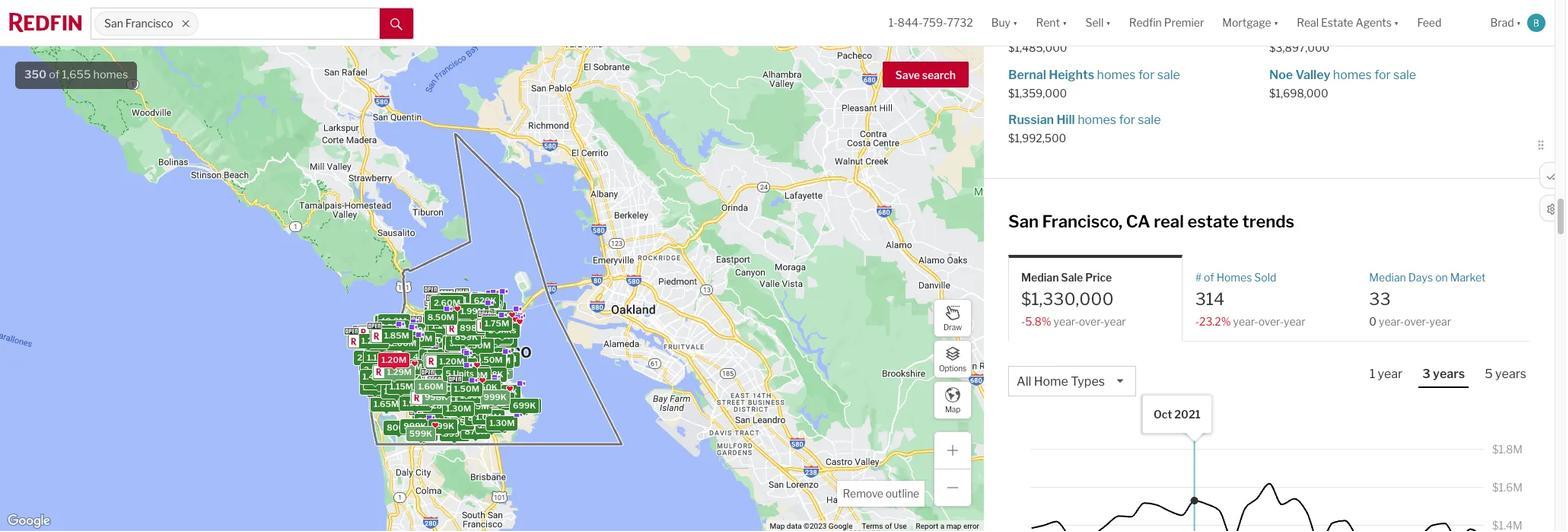 Task type: locate. For each thing, give the bounding box(es) containing it.
real
[[1297, 16, 1319, 29]]

for down bernal heights homes for sale $1,359,000
[[1119, 113, 1136, 127]]

1 horizontal spatial over-
[[1259, 315, 1284, 328]]

$1,698,000
[[1270, 86, 1329, 99]]

1 horizontal spatial 3.60m
[[439, 294, 466, 305]]

for down redfin
[[1139, 67, 1155, 82]]

998k
[[490, 326, 513, 337], [416, 350, 440, 360], [432, 352, 455, 363], [487, 357, 510, 368], [469, 380, 492, 391], [424, 392, 447, 403], [450, 408, 473, 419]]

over- down $1,330,000
[[1079, 315, 1104, 328]]

1.80m down 670k
[[447, 333, 472, 344]]

heights inside bernal heights homes for sale $1,359,000
[[1049, 67, 1095, 82]]

heights inside pacific heights homes for sale $3,897,000
[[1312, 22, 1357, 37]]

350
[[24, 68, 47, 81]]

5 inside button
[[1485, 367, 1493, 381]]

None search field
[[198, 8, 380, 39]]

years left 5 years
[[1433, 367, 1465, 381]]

0 vertical spatial 699k
[[464, 309, 487, 320]]

0 vertical spatial 749k
[[481, 320, 503, 331]]

1.25m
[[367, 333, 392, 344], [361, 335, 386, 346], [434, 346, 459, 356], [384, 362, 409, 372], [444, 366, 469, 377], [448, 380, 473, 390], [422, 414, 447, 424]]

1.69m down 2.55m
[[366, 332, 391, 343]]

3 right 1 year
[[1423, 367, 1431, 381]]

real estate agents ▾ button
[[1288, 0, 1408, 46]]

1.10m
[[454, 307, 478, 318], [433, 330, 457, 341], [367, 352, 391, 362], [394, 359, 418, 369], [447, 401, 471, 412], [404, 420, 428, 431]]

▾ for mortgage ▾
[[1274, 16, 1279, 29]]

1 vertical spatial 699k
[[513, 400, 536, 411]]

for for russian hill
[[1119, 113, 1136, 127]]

homes inside pacific heights homes for sale $3,897,000
[[1360, 22, 1399, 37]]

over- for $1,330,000
[[1079, 315, 1104, 328]]

map inside map button
[[945, 405, 961, 414]]

year inside median sale price $1,330,000 -5.8% year-over-year
[[1104, 315, 1126, 328]]

year- right 0
[[1379, 315, 1404, 328]]

heights
[[1312, 22, 1357, 37], [1049, 67, 1095, 82]]

6 ▾ from the left
[[1517, 16, 1521, 29]]

1.28m up 3.10m
[[453, 349, 478, 359]]

1 horizontal spatial 1.99m
[[460, 305, 485, 316]]

0 vertical spatial 1.99m
[[460, 305, 485, 316]]

0 horizontal spatial 699k
[[464, 309, 487, 320]]

1 horizontal spatial 2.40m
[[405, 334, 432, 345]]

0 vertical spatial 1.85m
[[384, 330, 409, 341]]

1.19m
[[479, 392, 502, 403]]

1,655
[[62, 68, 91, 81]]

for right agents
[[1401, 22, 1418, 37]]

3.60m up 2.90m
[[439, 294, 466, 305]]

1.84m
[[415, 329, 440, 339]]

2.60m down 2.55m
[[368, 337, 395, 348]]

▾ right buy
[[1013, 16, 1018, 29]]

3 years
[[1423, 367, 1465, 381]]

for down pacific heights homes for sale $3,897,000
[[1375, 67, 1391, 82]]

over- inside median sale price $1,330,000 -5.8% year-over-year
[[1079, 315, 1104, 328]]

0 horizontal spatial 2.40m
[[363, 364, 390, 375]]

1 vertical spatial 550k
[[463, 393, 486, 404]]

925k
[[469, 383, 492, 394]]

0 vertical spatial san
[[104, 17, 123, 30]]

report a map error
[[916, 522, 980, 531]]

1.80m up 759k
[[389, 324, 414, 334]]

759k
[[414, 335, 436, 346]]

year- inside median sale price $1,330,000 -5.8% year-over-year
[[1054, 315, 1079, 328]]

19.8m
[[381, 316, 406, 326]]

350 of 1,655 homes
[[24, 68, 128, 81]]

year inside button
[[1378, 367, 1403, 381]]

2 horizontal spatial of
[[1204, 271, 1214, 284]]

2.60m up 759k
[[414, 324, 440, 334]]

homes for bernal heights
[[1097, 67, 1136, 82]]

0 vertical spatial 3.60m
[[439, 294, 466, 305]]

2.40m up 778k
[[405, 334, 432, 345]]

3 over- from the left
[[1404, 315, 1430, 328]]

2.80m down 1.62m
[[484, 355, 510, 365]]

sale for pacific heights
[[1420, 22, 1443, 37]]

pacific
[[1270, 22, 1309, 37]]

1.15m down 2.39m
[[471, 331, 495, 342]]

for inside russian hill homes for sale $1,992,500
[[1119, 113, 1136, 127]]

▾ right rent
[[1062, 16, 1067, 29]]

sale down redfin premier button
[[1157, 67, 1180, 82]]

1 vertical spatial 3.60m
[[405, 376, 432, 387]]

san for san francisco
[[104, 17, 123, 30]]

year- for 33
[[1379, 315, 1404, 328]]

795k
[[463, 313, 486, 324], [445, 334, 468, 345]]

5 inside map region
[[445, 368, 451, 378]]

median inside median days on market 33 0 year-over-year
[[1369, 271, 1406, 284]]

real estate agents ▾ link
[[1297, 0, 1399, 46]]

sale down bernal heights homes for sale $1,359,000
[[1138, 113, 1161, 127]]

1 vertical spatial san
[[1008, 212, 1039, 231]]

2.25m
[[430, 336, 456, 346]]

1.07m
[[440, 341, 465, 352]]

map for map
[[945, 405, 961, 414]]

1 vertical spatial 2.50m
[[464, 340, 491, 350]]

1 vertical spatial 879k
[[464, 425, 487, 436]]

year- down $1,330,000
[[1054, 315, 1079, 328]]

879k down 670k
[[446, 337, 468, 348]]

0 vertical spatial 2.50m
[[446, 297, 472, 308]]

terms of use
[[862, 522, 907, 531]]

0 horizontal spatial of
[[49, 68, 60, 81]]

sale down pacific heights homes for sale $3,897,000
[[1394, 67, 1417, 82]]

1 horizontal spatial -
[[1195, 315, 1200, 328]]

799k
[[487, 331, 510, 342], [476, 351, 499, 362], [449, 366, 471, 377], [479, 393, 501, 404], [417, 421, 439, 432]]

sale for bernal heights
[[1157, 67, 1180, 82]]

2 year- from the left
[[1233, 315, 1259, 328]]

for inside the sunset district homes for sale $1,485,000
[[1139, 22, 1156, 37]]

sale inside pacific heights homes for sale $3,897,000
[[1420, 22, 1443, 37]]

▾ right sell
[[1106, 16, 1111, 29]]

848k
[[467, 412, 490, 423]]

0 vertical spatial 3.20m
[[407, 371, 434, 382]]

feed
[[1417, 16, 1442, 29]]

0 vertical spatial 1.49m
[[461, 302, 486, 313]]

of for #
[[1204, 271, 1214, 284]]

for inside bernal heights homes for sale $1,359,000
[[1139, 67, 1155, 82]]

0 vertical spatial 1.69m
[[366, 332, 391, 343]]

trends
[[1242, 212, 1295, 231]]

2 median from the left
[[1369, 271, 1406, 284]]

0 horizontal spatial 2.30m
[[411, 351, 437, 362]]

2.40m down 3.10m
[[449, 374, 475, 384]]

for for sunset district
[[1139, 22, 1156, 37]]

1.58m
[[489, 325, 514, 336], [444, 335, 469, 346], [451, 353, 476, 364]]

2.50m up 2.90m
[[446, 297, 472, 308]]

1.30m
[[445, 300, 470, 311], [465, 306, 490, 317], [482, 314, 508, 324], [388, 324, 413, 334], [429, 324, 454, 335], [407, 333, 432, 344], [440, 353, 466, 364], [478, 356, 503, 367], [362, 362, 388, 372], [441, 374, 466, 385], [440, 387, 466, 397], [427, 394, 452, 405], [471, 396, 496, 406], [446, 403, 471, 414], [461, 403, 487, 414], [489, 417, 514, 428]]

median up 33
[[1369, 271, 1406, 284]]

▾ right 'brad' at the top of page
[[1517, 16, 1521, 29]]

23.2%
[[1200, 315, 1231, 328]]

rent
[[1036, 16, 1060, 29]]

3 down "4.60m"
[[450, 375, 456, 386]]

homes inside bernal heights homes for sale $1,359,000
[[1097, 67, 1136, 82]]

map down options
[[945, 405, 961, 414]]

year- right 23.2%
[[1233, 315, 1259, 328]]

1 vertical spatial 1.43m
[[407, 351, 432, 362]]

629k down "4.60m"
[[433, 377, 456, 387]]

over- inside median days on market 33 0 year-over-year
[[1404, 315, 1430, 328]]

median days on market 33 0 year-over-year
[[1369, 271, 1486, 328]]

1 vertical spatial 750k
[[475, 382, 497, 392]]

homes inside noe valley homes for sale $1,698,000
[[1333, 67, 1372, 82]]

1-844-759-7732 link
[[889, 16, 973, 29]]

2.40m left 1.09m on the left
[[363, 364, 390, 375]]

880k
[[492, 388, 515, 398]]

0 vertical spatial 995k
[[460, 310, 483, 321]]

2 ▾ from the left
[[1062, 16, 1067, 29]]

year- inside median days on market 33 0 year-over-year
[[1379, 315, 1404, 328]]

sale inside bernal heights homes for sale $1,359,000
[[1157, 67, 1180, 82]]

0 horizontal spatial 1
[[465, 317, 470, 328]]

2.50m up 949k
[[464, 340, 491, 350]]

over- for 33
[[1404, 315, 1430, 328]]

- down 314
[[1195, 315, 1200, 328]]

0 vertical spatial 879k
[[446, 337, 468, 348]]

1.75m
[[484, 317, 509, 328], [443, 319, 467, 330], [371, 327, 396, 338], [408, 373, 432, 384], [460, 399, 485, 410], [464, 401, 489, 411]]

1 median from the left
[[1021, 271, 1059, 284]]

0 horizontal spatial over-
[[1079, 315, 1104, 328]]

4.25m down 2.70m
[[426, 314, 452, 324]]

1 vertical spatial of
[[1204, 271, 1214, 284]]

1 vertical spatial 1.99m
[[386, 391, 412, 402]]

1.62m
[[485, 339, 510, 350]]

1 horizontal spatial 1
[[1370, 367, 1375, 381]]

929k
[[489, 387, 512, 398]]

0 horizontal spatial median
[[1021, 271, 1059, 284]]

0 horizontal spatial heights
[[1049, 67, 1095, 82]]

1.80m up 4 on the left bottom of page
[[454, 300, 479, 311]]

2.60m up the 8.25m
[[433, 297, 460, 308]]

1.28m up 1.00m
[[475, 397, 499, 408]]

599k down "4.60m"
[[437, 377, 460, 388]]

▾
[[1013, 16, 1018, 29], [1062, 16, 1067, 29], [1106, 16, 1111, 29], [1274, 16, 1279, 29], [1394, 16, 1399, 29], [1517, 16, 1521, 29]]

0 horizontal spatial 5
[[445, 368, 451, 378]]

2 units
[[488, 320, 516, 330], [488, 324, 516, 335], [484, 332, 512, 342], [476, 342, 504, 352]]

map
[[947, 522, 962, 531]]

1 vertical spatial 1.33m
[[438, 363, 463, 374]]

median left sale
[[1021, 271, 1059, 284]]

1 vertical spatial 1.49m
[[390, 382, 415, 392]]

828k
[[425, 400, 448, 411]]

for for pacific heights
[[1401, 22, 1418, 37]]

over- right 0
[[1404, 315, 1430, 328]]

3 units
[[453, 307, 481, 317], [486, 314, 514, 325], [441, 349, 469, 360], [450, 375, 478, 386]]

1 year
[[1370, 367, 1403, 381]]

1 vertical spatial 1
[[1370, 367, 1375, 381]]

sale for russian hill
[[1138, 113, 1161, 127]]

1.99m
[[460, 305, 485, 316], [386, 391, 412, 402]]

0 vertical spatial 1.05m
[[444, 301, 469, 312]]

median
[[1021, 271, 1059, 284], [1369, 271, 1406, 284]]

▾ right agents
[[1394, 16, 1399, 29]]

1.80m down 1.62m
[[491, 353, 516, 364]]

1 - from the left
[[1021, 315, 1025, 328]]

629k up 785k
[[474, 295, 496, 306]]

of for terms
[[885, 522, 892, 531]]

3.60m
[[439, 294, 466, 305], [405, 376, 432, 387]]

sell ▾
[[1086, 16, 1111, 29]]

rent ▾ button
[[1027, 0, 1077, 46]]

1.65m
[[459, 305, 484, 315], [465, 310, 490, 320], [373, 398, 399, 409]]

▾ right mortgage
[[1274, 16, 1279, 29]]

5 years
[[1485, 367, 1527, 381]]

sell ▾ button
[[1077, 0, 1120, 46]]

0 horizontal spatial 1.49m
[[390, 382, 415, 392]]

buy ▾ button
[[991, 0, 1018, 46]]

1.80m
[[454, 300, 479, 311], [389, 324, 414, 334], [447, 333, 472, 344], [491, 353, 516, 364], [449, 374, 475, 384]]

1 inside map region
[[465, 317, 470, 328]]

1.13m
[[446, 403, 470, 413]]

heights for pacific heights
[[1312, 22, 1357, 37]]

1.45m
[[451, 343, 476, 354], [474, 364, 499, 375], [411, 380, 437, 390], [441, 381, 466, 392]]

4 ▾ from the left
[[1274, 16, 1279, 29]]

1 horizontal spatial 5
[[1485, 367, 1493, 381]]

2.80m down 1.07m
[[429, 353, 456, 364]]

$1,485,000
[[1008, 41, 1067, 54]]

1 year- from the left
[[1054, 315, 1079, 328]]

3 down 2.38m on the bottom of the page
[[486, 314, 492, 325]]

995k
[[460, 310, 483, 321], [445, 414, 468, 424]]

san
[[104, 17, 123, 30], [1008, 212, 1039, 231]]

sale inside russian hill homes for sale $1,992,500
[[1138, 113, 1161, 127]]

san for san francisco, ca real estate trends
[[1008, 212, 1039, 231]]

0 horizontal spatial 599k
[[409, 428, 432, 439]]

0 vertical spatial heights
[[1312, 22, 1357, 37]]

homes for noe valley
[[1333, 67, 1372, 82]]

1 horizontal spatial year-
[[1233, 315, 1259, 328]]

0 vertical spatial 2.30m
[[466, 309, 492, 320]]

outline
[[886, 487, 919, 500]]

3 year- from the left
[[1379, 315, 1404, 328]]

for inside noe valley homes for sale $1,698,000
[[1375, 67, 1391, 82]]

1.69m down 1.09m on the left
[[369, 376, 394, 387]]

1 horizontal spatial of
[[885, 522, 892, 531]]

sale inside noe valley homes for sale $1,698,000
[[1394, 67, 1417, 82]]

rent ▾
[[1036, 16, 1067, 29]]

homes for sunset district
[[1098, 22, 1137, 37]]

san left francisco,
[[1008, 212, 1039, 231]]

sale right agents
[[1420, 22, 1443, 37]]

2 vertical spatial 898k
[[473, 399, 496, 410]]

1 horizontal spatial 10.00m
[[428, 308, 459, 319]]

1.43m down 2.70m
[[430, 313, 456, 324]]

1 horizontal spatial 629k
[[474, 295, 496, 306]]

2 over- from the left
[[1259, 315, 1284, 328]]

1 horizontal spatial 599k
[[437, 377, 460, 388]]

1 vertical spatial 4.30m
[[437, 361, 464, 372]]

1 ▾ from the left
[[1013, 16, 1018, 29]]

2 horizontal spatial year-
[[1379, 315, 1404, 328]]

1 horizontal spatial san
[[1008, 212, 1039, 231]]

1.26m
[[487, 320, 512, 331]]

©2023
[[804, 522, 827, 531]]

1.43m down 759k
[[407, 351, 432, 362]]

0 vertical spatial 3.80m
[[442, 303, 469, 314]]

median for $1,330,000
[[1021, 271, 1059, 284]]

3.20m up 1.63m
[[439, 392, 465, 403]]

units
[[460, 307, 481, 317], [468, 312, 489, 323], [493, 314, 514, 325], [495, 320, 516, 330], [495, 324, 516, 335], [491, 332, 512, 342], [483, 342, 504, 352], [448, 349, 469, 360], [453, 368, 474, 378], [457, 375, 478, 386]]

map for map data ©2023 google
[[770, 522, 785, 531]]

median for 33
[[1369, 271, 1406, 284]]

0 horizontal spatial 629k
[[433, 377, 456, 387]]

599k
[[437, 377, 460, 388], [409, 428, 432, 439]]

0 vertical spatial 795k
[[463, 313, 486, 324]]

1 horizontal spatial years
[[1496, 367, 1527, 381]]

hill
[[1057, 113, 1075, 127]]

1 inside button
[[1370, 367, 1375, 381]]

years for 5 years
[[1496, 367, 1527, 381]]

years for 3 years
[[1433, 367, 1465, 381]]

buy
[[991, 16, 1011, 29]]

of inside # of homes sold 314 -23.2% year-over-year
[[1204, 271, 1214, 284]]

599k down 1.73m
[[409, 428, 432, 439]]

898k
[[460, 322, 483, 333], [480, 369, 503, 379], [473, 399, 496, 410]]

2 - from the left
[[1195, 315, 1200, 328]]

1.95m
[[451, 309, 477, 320], [443, 358, 468, 369]]

of left use
[[885, 522, 892, 531]]

725k
[[457, 324, 479, 334]]

of right "#"
[[1204, 271, 1214, 284]]

3 ▾ from the left
[[1106, 16, 1111, 29]]

1 years from the left
[[1433, 367, 1465, 381]]

1 over- from the left
[[1079, 315, 1104, 328]]

over- down sold
[[1259, 315, 1284, 328]]

- down $1,330,000
[[1021, 315, 1025, 328]]

2 horizontal spatial over-
[[1404, 315, 1430, 328]]

draw button
[[934, 299, 972, 337]]

sale right sell ▾ button
[[1158, 22, 1181, 37]]

median inside median sale price $1,330,000 -5.8% year-over-year
[[1021, 271, 1059, 284]]

san left francisco on the top left of page
[[104, 17, 123, 30]]

for inside pacific heights homes for sale $3,897,000
[[1401, 22, 1418, 37]]

- inside median sale price $1,330,000 -5.8% year-over-year
[[1021, 315, 1025, 328]]

2 vertical spatial of
[[885, 522, 892, 531]]

estate
[[1321, 16, 1354, 29]]

1 horizontal spatial 975k
[[471, 331, 493, 342]]

0 horizontal spatial 1.99m
[[386, 391, 412, 402]]

850k
[[476, 330, 499, 341]]

1.15m down 1.29m
[[389, 381, 413, 391]]

$1,330,000
[[1021, 290, 1114, 309]]

1.85m down 1.29m
[[390, 383, 416, 393]]

1.15m up 4 on the left bottom of page
[[454, 300, 478, 311]]

year- for -
[[1054, 315, 1079, 328]]

1 for 1
[[465, 317, 470, 328]]

8.50m
[[427, 312, 454, 322]]

0 horizontal spatial 10.00m
[[377, 316, 408, 327]]

year inside # of homes sold 314 -23.2% year-over-year
[[1284, 315, 1306, 328]]

1.49m
[[461, 302, 486, 313], [390, 382, 415, 392]]

2 vertical spatial 1.05m
[[468, 357, 493, 368]]

agents
[[1356, 16, 1392, 29]]

1.85m down 25.0m
[[384, 330, 409, 341]]

4
[[460, 312, 466, 323]]

0 horizontal spatial san
[[104, 17, 123, 30]]

1.48m up 785k
[[474, 294, 499, 305]]

585k
[[464, 335, 487, 346]]

3 down "2.25m"
[[441, 349, 446, 360]]

1 vertical spatial 749k
[[427, 340, 450, 351]]

1.48m down 890k
[[478, 420, 504, 430]]

map left the data
[[770, 522, 785, 531]]

0 horizontal spatial years
[[1433, 367, 1465, 381]]

3.60m down 2.53m on the left bottom of the page
[[405, 376, 432, 387]]

year- inside # of homes sold 314 -23.2% year-over-year
[[1233, 315, 1259, 328]]

4.25m up 1.38m on the left of the page
[[421, 358, 448, 368]]

homes inside russian hill homes for sale $1,992,500
[[1078, 113, 1117, 127]]

1 horizontal spatial median
[[1369, 271, 1406, 284]]

1.05m
[[444, 301, 469, 312], [486, 316, 512, 327], [468, 357, 493, 368]]

1.79m
[[384, 386, 408, 396]]

years right 3 years
[[1496, 367, 1527, 381]]

of right 350
[[49, 68, 60, 81]]

2 years from the left
[[1496, 367, 1527, 381]]

sale inside the sunset district homes for sale $1,485,000
[[1158, 22, 1181, 37]]

sell ▾ button
[[1086, 0, 1111, 46]]

homes for russian hill
[[1078, 113, 1117, 127]]

homes inside the sunset district homes for sale $1,485,000
[[1098, 22, 1137, 37]]

for for noe valley
[[1375, 67, 1391, 82]]

595k
[[448, 417, 471, 428]]

314k
[[457, 337, 478, 347]]

0 vertical spatial 898k
[[460, 322, 483, 333]]

days
[[1409, 271, 1433, 284]]

▾ for brad ▾
[[1517, 16, 1521, 29]]

3.20m down 778k
[[407, 371, 434, 382]]

1 vertical spatial map
[[770, 522, 785, 531]]

0 vertical spatial 1
[[465, 317, 470, 328]]

879k down 848k
[[464, 425, 487, 436]]

2.55m
[[380, 321, 406, 332]]

for left the premier
[[1139, 22, 1156, 37]]

0 vertical spatial of
[[49, 68, 60, 81]]



Task type: vqa. For each thing, say whether or not it's contained in the screenshot.
Out
no



Task type: describe. For each thing, give the bounding box(es) containing it.
median sale price $1,330,000 -5.8% year-over-year
[[1021, 271, 1126, 328]]

sunset
[[1008, 22, 1049, 37]]

0 horizontal spatial 975k
[[443, 332, 466, 342]]

1-
[[889, 16, 898, 29]]

1.00m
[[475, 412, 501, 422]]

# of homes sold 314 -23.2% year-over-year
[[1195, 271, 1306, 328]]

noe
[[1270, 67, 1293, 82]]

$1,992,500
[[1008, 132, 1066, 145]]

bernal
[[1008, 67, 1046, 82]]

0 horizontal spatial 3.60m
[[405, 376, 432, 387]]

all home types
[[1017, 374, 1105, 389]]

1 vertical spatial 1.05m
[[486, 316, 512, 327]]

1 vertical spatial 1.95m
[[443, 358, 468, 369]]

890k
[[490, 397, 513, 408]]

oct 2021
[[1154, 408, 1201, 421]]

feed button
[[1408, 0, 1481, 46]]

0 horizontal spatial 3.80m
[[411, 373, 437, 384]]

redfin premier
[[1129, 16, 1204, 29]]

home
[[1034, 374, 1068, 389]]

2 vertical spatial 550k
[[417, 415, 441, 426]]

2.39m
[[474, 320, 500, 331]]

0 horizontal spatial 2.80m
[[429, 353, 456, 364]]

remove
[[843, 487, 884, 500]]

438k
[[489, 322, 512, 333]]

5.8%
[[1025, 315, 1052, 328]]

2.70m
[[432, 302, 458, 313]]

1.73m
[[418, 408, 443, 419]]

remove san francisco image
[[181, 19, 190, 28]]

google image
[[4, 511, 54, 531]]

error
[[964, 522, 980, 531]]

save
[[895, 68, 920, 81]]

types
[[1071, 374, 1105, 389]]

rent ▾ button
[[1036, 0, 1067, 46]]

sale for noe valley
[[1394, 67, 1417, 82]]

0 vertical spatial 550k
[[452, 303, 475, 314]]

redfin premier button
[[1120, 0, 1213, 46]]

options button
[[934, 340, 972, 378]]

878k
[[490, 318, 512, 328]]

3 left 4 on the left bottom of page
[[453, 307, 458, 317]]

968k
[[460, 303, 483, 314]]

1 vertical spatial 599k
[[409, 428, 432, 439]]

5 for 5 years
[[1485, 367, 1493, 381]]

price
[[1085, 271, 1112, 284]]

sale for sunset district
[[1158, 22, 1181, 37]]

1 vertical spatial 1.69m
[[369, 376, 394, 387]]

0 vertical spatial 4.25m
[[426, 314, 452, 324]]

1 vertical spatial 995k
[[445, 414, 468, 424]]

844-
[[898, 16, 923, 29]]

russian hill homes for sale $1,992,500
[[1008, 113, 1161, 145]]

real
[[1154, 212, 1184, 231]]

1 vertical spatial 1.48m
[[478, 420, 504, 430]]

589k
[[462, 321, 485, 332]]

year inside median days on market 33 0 year-over-year
[[1430, 315, 1452, 328]]

1 vertical spatial 795k
[[445, 334, 468, 345]]

real estate agents ▾
[[1297, 16, 1399, 29]]

3.10m
[[449, 360, 474, 370]]

▾ for buy ▾
[[1013, 16, 1018, 29]]

825k
[[409, 428, 431, 438]]

1 vertical spatial 4.25m
[[421, 358, 448, 368]]

on
[[1436, 271, 1448, 284]]

2.90m
[[443, 309, 469, 319]]

2 vertical spatial 749k
[[450, 352, 472, 363]]

2 horizontal spatial 2.40m
[[449, 374, 475, 384]]

san francisco
[[104, 17, 173, 30]]

0 vertical spatial 1.95m
[[451, 309, 477, 320]]

▾ for rent ▾
[[1062, 16, 1067, 29]]

978k
[[495, 318, 517, 329]]

over- inside # of homes sold 314 -23.2% year-over-year
[[1259, 315, 1284, 328]]

1 vertical spatial 3.20m
[[439, 392, 465, 403]]

988k
[[436, 415, 460, 426]]

779k
[[456, 305, 478, 315]]

0 vertical spatial 750k
[[462, 296, 485, 306]]

1 vertical spatial 898k
[[480, 369, 503, 379]]

810k
[[413, 428, 434, 439]]

oct
[[1154, 408, 1172, 421]]

2.60m down "2.25m"
[[435, 347, 462, 357]]

map region
[[0, 40, 1137, 531]]

0 vertical spatial 1.28m
[[453, 349, 478, 359]]

draw
[[944, 322, 962, 331]]

5 for 5 units
[[445, 368, 451, 378]]

600k
[[425, 335, 448, 346]]

4.60m
[[440, 362, 467, 372]]

0 vertical spatial 1.33m
[[451, 348, 476, 358]]

submit search image
[[390, 18, 403, 30]]

use
[[894, 522, 907, 531]]

san francisco, ca real estate trends
[[1008, 212, 1295, 231]]

francisco
[[125, 17, 173, 30]]

user photo image
[[1528, 14, 1546, 32]]

1.80m down 3.10m
[[449, 374, 475, 384]]

915k
[[456, 319, 477, 329]]

1 horizontal spatial 3.80m
[[442, 303, 469, 314]]

- inside # of homes sold 314 -23.2% year-over-year
[[1195, 315, 1200, 328]]

5 ▾ from the left
[[1394, 16, 1399, 29]]

mortgage
[[1223, 16, 1272, 29]]

0 vertical spatial 4.30m
[[441, 348, 468, 359]]

redfin
[[1129, 16, 1162, 29]]

1 vertical spatial 2.30m
[[411, 351, 437, 362]]

1.29m
[[387, 366, 411, 377]]

options
[[939, 363, 967, 373]]

1.15m down 840k
[[464, 391, 488, 402]]

for for bernal heights
[[1139, 67, 1155, 82]]

heights for bernal heights
[[1049, 67, 1095, 82]]

search
[[922, 68, 956, 81]]

pacific heights homes for sale $3,897,000
[[1270, 22, 1443, 54]]

of for 350
[[49, 68, 60, 81]]

oct 2021 dialog
[[1143, 396, 1211, 441]]

▾ for sell ▾
[[1106, 16, 1111, 29]]

2021
[[1175, 408, 1201, 421]]

4.65m
[[431, 297, 458, 307]]

778k
[[404, 353, 426, 363]]

report a map error link
[[916, 522, 980, 531]]

0 vertical spatial 629k
[[474, 295, 496, 306]]

0 vertical spatial 1.48m
[[474, 294, 499, 305]]

map button
[[934, 381, 972, 419]]

1 for 1 year
[[1370, 367, 1375, 381]]

1-844-759-7732
[[889, 16, 973, 29]]

russian
[[1008, 113, 1054, 127]]

1 vertical spatial 1.85m
[[390, 383, 416, 393]]

1.93m
[[431, 312, 457, 323]]

remove outline
[[843, 487, 919, 500]]

9.50m
[[476, 354, 502, 365]]

1 vertical spatial 629k
[[433, 377, 456, 387]]

valley
[[1296, 67, 1331, 82]]

1 vertical spatial 1.28m
[[475, 397, 499, 408]]

0 vertical spatial 599k
[[437, 377, 460, 388]]

840k
[[461, 373, 484, 384]]

buy ▾ button
[[982, 0, 1027, 46]]

3 inside button
[[1423, 367, 1431, 381]]

sell
[[1086, 16, 1104, 29]]

1 horizontal spatial 2.80m
[[484, 355, 510, 365]]

remove outline button
[[838, 481, 925, 507]]

0 vertical spatial 1.43m
[[430, 313, 456, 324]]

homes
[[1217, 271, 1252, 284]]

homes for pacific heights
[[1360, 22, 1399, 37]]

brad ▾
[[1491, 16, 1521, 29]]



